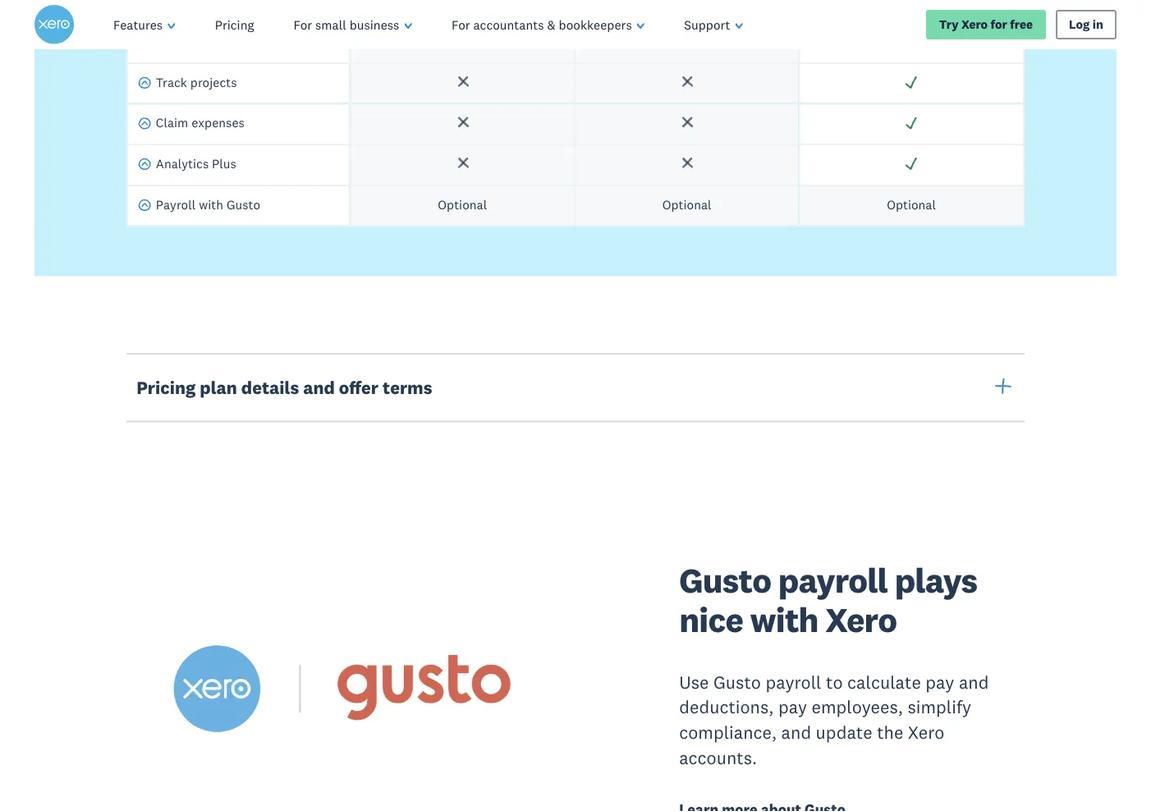 Task type: describe. For each thing, give the bounding box(es) containing it.
2 optional from the left
[[663, 196, 712, 212]]

bookkeepers
[[559, 16, 632, 32]]

to
[[826, 671, 843, 693]]

1 optional from the left
[[438, 196, 487, 212]]

gusto inside gusto payroll plays nice with xero
[[679, 559, 771, 602]]

included image
[[904, 115, 919, 130]]

for accountants & bookkeepers button
[[432, 0, 665, 49]]

payroll
[[156, 196, 196, 212]]

1 vertical spatial pay
[[778, 696, 807, 719]]

for small business button
[[274, 0, 432, 49]]

claim expenses button
[[138, 115, 245, 134]]

try
[[939, 17, 959, 32]]

gusto payroll plays nice with xero
[[679, 559, 978, 641]]

expenses
[[192, 115, 245, 131]]

payroll inside gusto payroll plays nice with xero
[[778, 559, 888, 602]]

log
[[1069, 17, 1090, 32]]

update
[[816, 721, 873, 744]]

excluded image for analytics plus
[[680, 156, 695, 171]]

gusto inside button
[[227, 196, 260, 212]]

nice
[[679, 598, 743, 641]]

included image for track projects
[[904, 75, 919, 89]]

xero inside try xero for free link
[[962, 17, 988, 32]]

features button
[[94, 0, 195, 49]]

payroll with gusto
[[156, 196, 260, 212]]

plays
[[895, 559, 978, 602]]

excluded image for use multiple currencies
[[680, 34, 695, 49]]

support button
[[665, 0, 763, 49]]

1 horizontal spatial and
[[781, 721, 811, 744]]

use gusto payroll to calculate pay and deductions, pay employees, simplify compliance, and update the xero accounts.
[[679, 671, 989, 769]]

and inside dropdown button
[[303, 376, 335, 399]]

analytics plus button
[[138, 155, 236, 175]]

accountants
[[473, 16, 544, 32]]

track projects
[[156, 74, 237, 90]]

log in
[[1069, 17, 1104, 32]]

1 horizontal spatial pay
[[926, 671, 955, 693]]

plan
[[200, 376, 237, 399]]

pricing plan details and offer terms button
[[127, 353, 1025, 423]]

3 optional from the left
[[887, 196, 936, 212]]

log in link
[[1056, 10, 1117, 39]]

analytics
[[156, 155, 209, 171]]

use multiple currencies
[[156, 33, 291, 49]]

analytics plus
[[156, 155, 236, 171]]

plus
[[212, 155, 236, 171]]

excluded image for track projects
[[455, 75, 470, 89]]

xero inside use gusto payroll to calculate pay and deductions, pay employees, simplify compliance, and update the xero accounts.
[[908, 721, 945, 744]]

use multiple currencies button
[[138, 33, 291, 53]]

simplify
[[908, 696, 972, 719]]

track projects button
[[138, 74, 237, 93]]

features
[[113, 16, 163, 32]]

xero and gusto brands image
[[127, 582, 564, 798]]

for small business
[[294, 16, 399, 32]]

try xero for free
[[939, 17, 1033, 32]]

try xero for free link
[[926, 10, 1046, 39]]

business
[[350, 16, 399, 32]]

pricing link
[[195, 0, 274, 49]]

multiple
[[180, 33, 228, 49]]

pricing for pricing
[[215, 16, 254, 32]]



Task type: locate. For each thing, give the bounding box(es) containing it.
use inside button
[[156, 33, 177, 49]]

included image
[[904, 75, 919, 89], [904, 156, 919, 171]]

excluded image
[[455, 75, 470, 89], [455, 115, 470, 130]]

and left offer
[[303, 376, 335, 399]]

2 horizontal spatial xero
[[962, 17, 988, 32]]

use for use multiple currencies
[[156, 33, 177, 49]]

&
[[547, 16, 556, 32]]

pricing plan details and offer terms
[[137, 376, 432, 399]]

details
[[241, 376, 299, 399]]

for left small
[[294, 16, 312, 32]]

pricing inside dropdown button
[[137, 376, 196, 399]]

0 horizontal spatial and
[[303, 376, 335, 399]]

and up simplify
[[959, 671, 989, 693]]

support
[[684, 16, 730, 32]]

with inside gusto payroll plays nice with xero
[[750, 598, 819, 641]]

pricing
[[215, 16, 254, 32], [137, 376, 196, 399]]

claim expenses
[[156, 115, 245, 131]]

with right payroll
[[199, 196, 223, 212]]

calculate
[[848, 671, 921, 693]]

xero homepage image
[[35, 5, 74, 44]]

0 horizontal spatial optional
[[438, 196, 487, 212]]

xero inside gusto payroll plays nice with xero
[[826, 598, 897, 641]]

currencies
[[231, 33, 291, 49]]

gusto
[[227, 196, 260, 212], [679, 559, 771, 602], [714, 671, 761, 693]]

xero up calculate
[[826, 598, 897, 641]]

with
[[199, 196, 223, 212], [750, 598, 819, 641]]

0 horizontal spatial use
[[156, 33, 177, 49]]

0 vertical spatial gusto
[[227, 196, 260, 212]]

2 vertical spatial xero
[[908, 721, 945, 744]]

excluded image for claim expenses
[[680, 115, 695, 130]]

2 horizontal spatial optional
[[887, 196, 936, 212]]

1 horizontal spatial use
[[679, 671, 709, 693]]

use for use gusto payroll to calculate pay and deductions, pay employees, simplify compliance, and update the xero accounts.
[[679, 671, 709, 693]]

1 excluded image from the top
[[455, 75, 470, 89]]

pay left employees,
[[778, 696, 807, 719]]

included image up included icon on the top right of the page
[[904, 75, 919, 89]]

0 vertical spatial use
[[156, 33, 177, 49]]

0 vertical spatial pay
[[926, 671, 955, 693]]

for for for small business
[[294, 16, 312, 32]]

1 horizontal spatial for
[[452, 16, 470, 32]]

2 horizontal spatial and
[[959, 671, 989, 693]]

pay up simplify
[[926, 671, 955, 693]]

small
[[315, 16, 346, 32]]

0 horizontal spatial pricing
[[137, 376, 196, 399]]

claim
[[156, 115, 188, 131]]

and left update
[[781, 721, 811, 744]]

1 vertical spatial with
[[750, 598, 819, 641]]

xero down simplify
[[908, 721, 945, 744]]

0 vertical spatial payroll
[[778, 559, 888, 602]]

2 vertical spatial and
[[781, 721, 811, 744]]

0 horizontal spatial for
[[294, 16, 312, 32]]

1 vertical spatial pricing
[[137, 376, 196, 399]]

0 vertical spatial and
[[303, 376, 335, 399]]

with inside payroll with gusto button
[[199, 196, 223, 212]]

0 vertical spatial xero
[[962, 17, 988, 32]]

and
[[303, 376, 335, 399], [959, 671, 989, 693], [781, 721, 811, 744]]

compliance,
[[679, 721, 777, 744]]

1 horizontal spatial pricing
[[215, 16, 254, 32]]

optional
[[438, 196, 487, 212], [663, 196, 712, 212], [887, 196, 936, 212]]

excluded image for track projects
[[680, 75, 695, 89]]

0 vertical spatial excluded image
[[455, 75, 470, 89]]

for accountants & bookkeepers
[[452, 16, 632, 32]]

free
[[1010, 17, 1033, 32]]

projects
[[190, 74, 237, 90]]

for
[[294, 16, 312, 32], [452, 16, 470, 32]]

track
[[156, 74, 187, 90]]

0 vertical spatial included image
[[904, 75, 919, 89]]

1 included image from the top
[[904, 75, 919, 89]]

0 horizontal spatial pay
[[778, 696, 807, 719]]

0 vertical spatial with
[[199, 196, 223, 212]]

with right nice
[[750, 598, 819, 641]]

xero left for
[[962, 17, 988, 32]]

use inside use gusto payroll to calculate pay and deductions, pay employees, simplify compliance, and update the xero accounts.
[[679, 671, 709, 693]]

for
[[991, 17, 1008, 32]]

payroll with gusto button
[[138, 196, 260, 215]]

2 vertical spatial gusto
[[714, 671, 761, 693]]

payroll inside use gusto payroll to calculate pay and deductions, pay employees, simplify compliance, and update the xero accounts.
[[766, 671, 822, 693]]

1 vertical spatial gusto
[[679, 559, 771, 602]]

excluded image
[[455, 34, 470, 49], [680, 34, 695, 49], [680, 75, 695, 89], [680, 115, 695, 130], [455, 156, 470, 171], [680, 156, 695, 171]]

included image down included icon on the top right of the page
[[904, 156, 919, 171]]

pricing up use multiple currencies
[[215, 16, 254, 32]]

deductions,
[[679, 696, 774, 719]]

1 horizontal spatial optional
[[663, 196, 712, 212]]

2 for from the left
[[452, 16, 470, 32]]

gusto inside use gusto payroll to calculate pay and deductions, pay employees, simplify compliance, and update the xero accounts.
[[714, 671, 761, 693]]

0 horizontal spatial with
[[199, 196, 223, 212]]

1 vertical spatial and
[[959, 671, 989, 693]]

pricing for pricing plan details and offer terms
[[137, 376, 196, 399]]

employees,
[[812, 696, 903, 719]]

2 included image from the top
[[904, 156, 919, 171]]

for for for accountants & bookkeepers
[[452, 16, 470, 32]]

1 vertical spatial xero
[[826, 598, 897, 641]]

included image for analytics plus
[[904, 156, 919, 171]]

xero
[[962, 17, 988, 32], [826, 598, 897, 641], [908, 721, 945, 744]]

0 vertical spatial pricing
[[215, 16, 254, 32]]

for left accountants at the left top of page
[[452, 16, 470, 32]]

use down features
[[156, 33, 177, 49]]

in
[[1093, 17, 1104, 32]]

offer
[[339, 376, 379, 399]]

1 vertical spatial included image
[[904, 156, 919, 171]]

use
[[156, 33, 177, 49], [679, 671, 709, 693]]

excluded image for claim expenses
[[455, 115, 470, 130]]

accounts.
[[679, 747, 757, 769]]

1 vertical spatial excluded image
[[455, 115, 470, 130]]

the
[[877, 721, 904, 744]]

2 excluded image from the top
[[455, 115, 470, 130]]

use up deductions,
[[679, 671, 709, 693]]

1 vertical spatial payroll
[[766, 671, 822, 693]]

1 horizontal spatial with
[[750, 598, 819, 641]]

1 vertical spatial use
[[679, 671, 709, 693]]

payroll
[[778, 559, 888, 602], [766, 671, 822, 693]]

pricing left plan at the left top
[[137, 376, 196, 399]]

1 for from the left
[[294, 16, 312, 32]]

terms
[[383, 376, 432, 399]]

0 horizontal spatial xero
[[826, 598, 897, 641]]

pay
[[926, 671, 955, 693], [778, 696, 807, 719]]

1 horizontal spatial xero
[[908, 721, 945, 744]]



Task type: vqa. For each thing, say whether or not it's contained in the screenshot.
And to the bottom
yes



